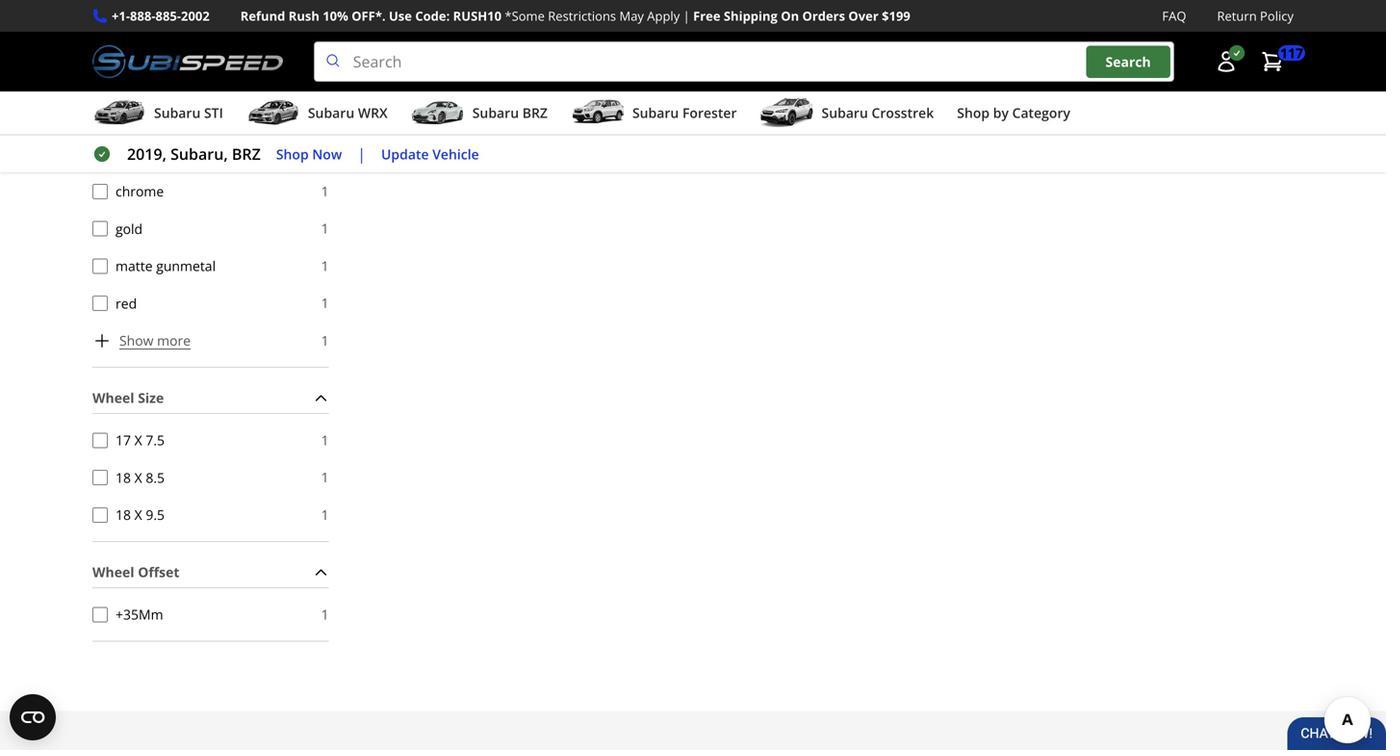 Task type: describe. For each thing, give the bounding box(es) containing it.
subaru for subaru crosstrek
[[822, 104, 869, 122]]

gold
[[116, 219, 143, 238]]

sti
[[204, 104, 223, 122]]

+1-888-885-2002 link
[[112, 6, 210, 26]]

17
[[116, 431, 131, 449]]

show more
[[119, 331, 191, 350]]

117
[[1281, 44, 1304, 62]]

shipping
[[724, 7, 778, 25]]

+35Mm button
[[92, 607, 108, 622]]

return policy link
[[1218, 6, 1295, 26]]

1 vertical spatial |
[[358, 144, 366, 164]]

2019,
[[127, 144, 167, 164]]

subaru for subaru sti
[[154, 104, 201, 122]]

rush
[[289, 7, 320, 25]]

use
[[389, 7, 412, 25]]

8.5
[[146, 468, 165, 487]]

category
[[1013, 104, 1071, 122]]

888-
[[130, 7, 156, 25]]

red button
[[92, 296, 108, 311]]

red
[[116, 294, 137, 312]]

matte black
[[116, 107, 189, 126]]

18 x 8.5
[[116, 468, 165, 487]]

9.5
[[146, 506, 165, 524]]

restrictions
[[548, 7, 617, 25]]

apply
[[648, 7, 680, 25]]

silver button
[[92, 0, 108, 13]]

matte gunmetal
[[116, 257, 216, 275]]

wheel offset
[[92, 563, 180, 581]]

17 X 7.5 button
[[92, 433, 108, 448]]

$199
[[882, 7, 911, 25]]

subaru crosstrek button
[[760, 95, 935, 134]]

10%
[[323, 7, 349, 25]]

wheel offset button
[[92, 558, 329, 587]]

update
[[381, 145, 429, 163]]

search button
[[1087, 46, 1171, 78]]

rush10
[[453, 7, 502, 25]]

show
[[119, 331, 154, 350]]

1 for 18 x 8.5
[[321, 468, 329, 487]]

wheel size button
[[92, 383, 329, 413]]

1 for +35mm
[[321, 605, 329, 624]]

18 X 9.5 button
[[92, 507, 108, 523]]

hyper silver
[[116, 70, 188, 88]]

matte for matte black
[[116, 107, 153, 126]]

forester
[[683, 104, 737, 122]]

subaru for subaru forester
[[633, 104, 679, 122]]

gunmetal
[[156, 257, 216, 275]]

may
[[620, 7, 644, 25]]

3 for black
[[321, 107, 329, 126]]

shop for shop now
[[276, 145, 309, 163]]

vehicle
[[433, 145, 479, 163]]

x for 7.5
[[134, 431, 142, 449]]

wheel for wheel size
[[92, 389, 134, 407]]

1 for 18 x 9.5
[[321, 506, 329, 524]]

885-
[[156, 7, 181, 25]]

matte black button
[[92, 109, 108, 124]]

+35mm
[[116, 605, 163, 624]]

by
[[994, 104, 1009, 122]]

a subaru brz thumbnail image image
[[411, 98, 465, 127]]

gold button
[[92, 221, 108, 236]]

7.5
[[146, 431, 165, 449]]

return
[[1218, 7, 1258, 25]]

1 for matte gunmetal
[[321, 257, 329, 275]]

subaru sti
[[154, 104, 223, 122]]

on
[[781, 7, 800, 25]]

chrome
[[116, 182, 164, 200]]

offset
[[138, 563, 180, 581]]

size
[[138, 389, 164, 407]]

update vehicle button
[[381, 143, 479, 165]]

subaru wrx
[[308, 104, 388, 122]]



Task type: vqa. For each thing, say whether or not it's contained in the screenshot.
the bottom 3
yes



Task type: locate. For each thing, give the bounding box(es) containing it.
0 horizontal spatial shop
[[276, 145, 309, 163]]

hyper silver button
[[92, 72, 108, 87]]

wrx
[[358, 104, 388, 122]]

faq
[[1163, 7, 1187, 25]]

1 horizontal spatial shop
[[958, 104, 990, 122]]

3 up subaru wrx dropdown button
[[321, 70, 329, 88]]

3 x from the top
[[134, 506, 142, 524]]

1 vertical spatial 18
[[116, 506, 131, 524]]

more
[[157, 331, 191, 350]]

0 horizontal spatial black
[[116, 33, 148, 51]]

18 for 18 x 9.5
[[116, 506, 131, 524]]

18 X 8.5 button
[[92, 470, 108, 485]]

subaru up vehicle
[[473, 104, 519, 122]]

17 x 7.5
[[116, 431, 165, 449]]

x left the 9.5
[[134, 506, 142, 524]]

subaru up now
[[308, 104, 355, 122]]

3 subaru from the left
[[473, 104, 519, 122]]

0 vertical spatial 3
[[321, 33, 329, 51]]

a subaru sti thumbnail image image
[[92, 98, 146, 127]]

1 1 from the top
[[321, 145, 329, 163]]

1 vertical spatial matte
[[116, 257, 153, 275]]

5 1 from the top
[[321, 294, 329, 312]]

x
[[134, 431, 142, 449], [134, 468, 142, 487], [134, 506, 142, 524]]

silver
[[155, 70, 188, 88]]

subaru forester
[[633, 104, 737, 122]]

1 vertical spatial x
[[134, 468, 142, 487]]

black down the 888-
[[116, 33, 148, 51]]

1 horizontal spatial |
[[683, 7, 690, 25]]

+1-
[[112, 7, 130, 25]]

blue button
[[92, 146, 108, 162]]

blue
[[116, 145, 143, 163]]

matte
[[116, 107, 153, 126], [116, 257, 153, 275]]

8 1 from the top
[[321, 468, 329, 487]]

1
[[321, 145, 329, 163], [321, 182, 329, 200], [321, 219, 329, 238], [321, 257, 329, 275], [321, 294, 329, 312], [321, 331, 329, 350], [321, 431, 329, 449], [321, 468, 329, 487], [321, 506, 329, 524], [321, 605, 329, 624]]

a subaru crosstrek thumbnail image image
[[760, 98, 814, 127]]

0 horizontal spatial |
[[358, 144, 366, 164]]

subaru inside dropdown button
[[154, 104, 201, 122]]

1 horizontal spatial brz
[[523, 104, 548, 122]]

shop by category
[[958, 104, 1071, 122]]

subaru for subaru wrx
[[308, 104, 355, 122]]

policy
[[1261, 7, 1295, 25]]

1 for 17 x 7.5
[[321, 431, 329, 449]]

shop
[[958, 104, 990, 122], [276, 145, 309, 163]]

1 vertical spatial wheel
[[92, 563, 134, 581]]

0 vertical spatial wheel
[[92, 389, 134, 407]]

search input field
[[314, 42, 1175, 82]]

x for 9.5
[[134, 506, 142, 524]]

1 for gold
[[321, 219, 329, 238]]

3 up now
[[321, 107, 329, 126]]

1 vertical spatial 3
[[321, 70, 329, 88]]

| left free
[[683, 7, 690, 25]]

0 vertical spatial 18
[[116, 468, 131, 487]]

18 for 18 x 8.5
[[116, 468, 131, 487]]

refund
[[241, 7, 285, 25]]

| right now
[[358, 144, 366, 164]]

10 1 from the top
[[321, 605, 329, 624]]

1 for red
[[321, 294, 329, 312]]

2 x from the top
[[134, 468, 142, 487]]

subaru sti button
[[92, 95, 223, 134]]

shop now link
[[276, 143, 342, 165]]

a subaru forester thumbnail image image
[[571, 98, 625, 127]]

free
[[694, 7, 721, 25]]

6 1 from the top
[[321, 331, 329, 350]]

over
[[849, 7, 879, 25]]

2 matte from the top
[[116, 257, 153, 275]]

0 vertical spatial |
[[683, 7, 690, 25]]

2019, subaru, brz
[[127, 144, 261, 164]]

shop for shop by category
[[958, 104, 990, 122]]

1 horizontal spatial black
[[156, 107, 189, 126]]

2 18 from the top
[[116, 506, 131, 524]]

hyper
[[116, 70, 152, 88]]

chrome button
[[92, 184, 108, 199]]

3 for silver
[[321, 70, 329, 88]]

wheel for wheel offset
[[92, 563, 134, 581]]

1 matte from the top
[[116, 107, 153, 126]]

black
[[116, 33, 148, 51], [156, 107, 189, 126]]

1 vertical spatial brz
[[232, 144, 261, 164]]

2 1 from the top
[[321, 182, 329, 200]]

brz left a subaru forester thumbnail image
[[523, 104, 548, 122]]

3 down 10%
[[321, 33, 329, 51]]

subaru left forester
[[633, 104, 679, 122]]

wheel size
[[92, 389, 164, 407]]

wheel inside wheel offset dropdown button
[[92, 563, 134, 581]]

subaru right a subaru crosstrek thumbnail image
[[822, 104, 869, 122]]

button image
[[1216, 50, 1239, 73]]

3 3 from the top
[[321, 107, 329, 126]]

18
[[116, 468, 131, 487], [116, 506, 131, 524]]

2 vertical spatial x
[[134, 506, 142, 524]]

7 1 from the top
[[321, 431, 329, 449]]

x right 17
[[134, 431, 142, 449]]

black button
[[92, 34, 108, 50]]

4 1 from the top
[[321, 257, 329, 275]]

subaru
[[154, 104, 201, 122], [308, 104, 355, 122], [473, 104, 519, 122], [633, 104, 679, 122], [822, 104, 869, 122]]

faq link
[[1163, 6, 1187, 26]]

3
[[321, 33, 329, 51], [321, 70, 329, 88], [321, 107, 329, 126]]

matte right the matte black button
[[116, 107, 153, 126]]

1 wheel from the top
[[92, 389, 134, 407]]

1 for chrome
[[321, 182, 329, 200]]

2 3 from the top
[[321, 70, 329, 88]]

subaru wrx button
[[246, 95, 388, 134]]

2002
[[181, 7, 210, 25]]

shop now
[[276, 145, 342, 163]]

|
[[683, 7, 690, 25], [358, 144, 366, 164]]

show more button
[[92, 330, 191, 352]]

subaru brz button
[[411, 95, 548, 134]]

2 vertical spatial 3
[[321, 107, 329, 126]]

117 button
[[1252, 43, 1306, 81]]

update vehicle
[[381, 145, 479, 163]]

18 right the 18 x 8.5 button
[[116, 468, 131, 487]]

*some
[[505, 7, 545, 25]]

0 vertical spatial brz
[[523, 104, 548, 122]]

18 x 9.5
[[116, 506, 165, 524]]

refund rush 10% off*. use code: rush10 *some restrictions may apply | free shipping on orders over $199
[[241, 7, 911, 25]]

subispeed logo image
[[92, 42, 283, 82]]

open widget image
[[10, 694, 56, 741]]

wheel inside wheel size dropdown button
[[92, 389, 134, 407]]

1 x from the top
[[134, 431, 142, 449]]

1 vertical spatial shop
[[276, 145, 309, 163]]

x left 8.5
[[134, 468, 142, 487]]

2 subaru from the left
[[308, 104, 355, 122]]

1 vertical spatial black
[[156, 107, 189, 126]]

4 subaru from the left
[[633, 104, 679, 122]]

5 subaru from the left
[[822, 104, 869, 122]]

0 vertical spatial x
[[134, 431, 142, 449]]

subaru inside "dropdown button"
[[822, 104, 869, 122]]

1 subaru from the left
[[154, 104, 201, 122]]

0 vertical spatial matte
[[116, 107, 153, 126]]

brz right subaru,
[[232, 144, 261, 164]]

black down silver
[[156, 107, 189, 126]]

subaru forester button
[[571, 95, 737, 134]]

x for 8.5
[[134, 468, 142, 487]]

wheel
[[92, 389, 134, 407], [92, 563, 134, 581]]

shop inside dropdown button
[[958, 104, 990, 122]]

1 for blue
[[321, 145, 329, 163]]

matte for matte gunmetal
[[116, 257, 153, 275]]

+1-888-885-2002
[[112, 7, 210, 25]]

subaru for subaru brz
[[473, 104, 519, 122]]

9 1 from the top
[[321, 506, 329, 524]]

wheel up "+35mm" button
[[92, 563, 134, 581]]

subaru crosstrek
[[822, 104, 935, 122]]

1 18 from the top
[[116, 468, 131, 487]]

matte gunmetal button
[[92, 258, 108, 274]]

subaru,
[[171, 144, 228, 164]]

3 1 from the top
[[321, 219, 329, 238]]

0 vertical spatial black
[[116, 33, 148, 51]]

2 wheel from the top
[[92, 563, 134, 581]]

subaru down silver
[[154, 104, 201, 122]]

wheel left size
[[92, 389, 134, 407]]

shop by category button
[[958, 95, 1071, 134]]

0 horizontal spatial brz
[[232, 144, 261, 164]]

crosstrek
[[872, 104, 935, 122]]

18 right 18 x 9.5 button
[[116, 506, 131, 524]]

brz inside dropdown button
[[523, 104, 548, 122]]

matte right matte gunmetal 'button'
[[116, 257, 153, 275]]

orders
[[803, 7, 846, 25]]

search
[[1106, 52, 1152, 71]]

now
[[312, 145, 342, 163]]

subaru brz
[[473, 104, 548, 122]]

shop left by
[[958, 104, 990, 122]]

brz
[[523, 104, 548, 122], [232, 144, 261, 164]]

shop left now
[[276, 145, 309, 163]]

code:
[[415, 7, 450, 25]]

0 vertical spatial shop
[[958, 104, 990, 122]]

a subaru wrx thumbnail image image
[[246, 98, 300, 127]]

return policy
[[1218, 7, 1295, 25]]

1 3 from the top
[[321, 33, 329, 51]]

off*.
[[352, 7, 386, 25]]



